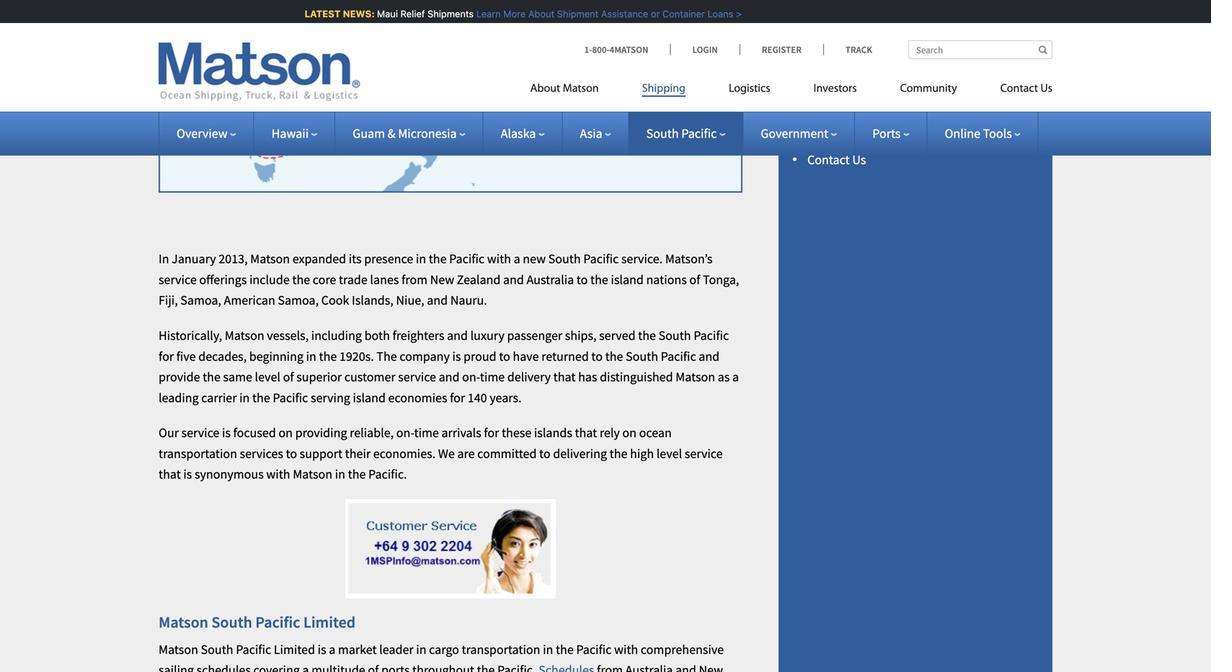 Task type: locate. For each thing, give the bounding box(es) containing it.
transportation inside our service is focused on providing reliable, on-time arrivals for these islands that rely on ocean transportation services to support their economies. we are committed to delivering the high level service that is synonymous with matson in the pacific.
[[159, 446, 237, 462]]

u.s. detention and demurrage
[[808, 124, 972, 141]]

2 vertical spatial for
[[484, 425, 499, 441]]

limited for matson south pacific limited is a market leader in cargo transportation in the pacific with comprehensive sailing schedules covering a multitude of ports throughout the pacific.
[[274, 642, 315, 658]]

with inside matson south pacific limited is a market leader in cargo transportation in the pacific with comprehensive sailing schedules covering a multitude of ports throughout the pacific.
[[614, 642, 638, 658]]

0 vertical spatial of
[[690, 272, 700, 288]]

0 horizontal spatial for
[[159, 348, 174, 365]]

time
[[480, 369, 505, 385], [414, 425, 439, 441]]

expanded
[[293, 251, 346, 267]]

samoa,
[[180, 292, 221, 309], [278, 292, 319, 309]]

contact
[[1000, 83, 1038, 95], [808, 152, 850, 168]]

us inside top menu navigation
[[1041, 83, 1053, 95]]

is
[[452, 348, 461, 365], [222, 425, 231, 441], [183, 467, 192, 483], [318, 642, 326, 658]]

sf image
[[159, 0, 743, 193]]

cook
[[321, 292, 349, 309]]

time down proud
[[480, 369, 505, 385]]

samoa, down "offerings"
[[180, 292, 221, 309]]

online
[[945, 125, 981, 142]]

island down "service."
[[611, 272, 644, 288]]

matson inside matson south pacific limited is a market leader in cargo transportation in the pacific with comprehensive sailing schedules covering a multitude of ports throughout the pacific.
[[159, 642, 198, 658]]

1 horizontal spatial us
[[1041, 83, 1053, 95]]

about right more at the top left of page
[[524, 8, 551, 19]]

0 horizontal spatial us
[[852, 152, 866, 168]]

1 horizontal spatial on
[[623, 425, 637, 441]]

has
[[578, 369, 597, 385]]

contact us link up "tools"
[[979, 76, 1053, 106]]

limited
[[303, 613, 356, 633], [274, 642, 315, 658]]

carrier
[[201, 390, 237, 406]]

2 vertical spatial with
[[614, 642, 638, 658]]

is inside historically, matson vessels, including both freighters and luxury passenger ships, served the south pacific for five decades, beginning in the 1920s. the company is proud to have returned to the south pacific and provide the same level of superior customer service and on-time delivery that has distinguished matson as a leading carrier in the pacific serving island economies for 140 years.
[[452, 348, 461, 365]]

alaska
[[501, 125, 536, 142]]

distinguished
[[600, 369, 673, 385]]

level inside historically, matson vessels, including both freighters and luxury passenger ships, served the south pacific for five decades, beginning in the 1920s. the company is proud to have returned to the south pacific and provide the same level of superior customer service and on-time delivery that has distinguished matson as a leading carrier in the pacific serving island economies for 140 years.
[[255, 369, 280, 385]]

0 horizontal spatial pacific.
[[368, 467, 407, 483]]

transportation down our
[[159, 446, 237, 462]]

south inside in january 2013, matson expanded its presence in the pacific with a new south pacific service. matson's service offerings include the core trade lanes from new zealand and australia to the island nations of tonga, fiji, samoa, american samoa, cook islands, niue, and nauru.
[[548, 251, 581, 267]]

a
[[514, 251, 520, 267], [732, 369, 739, 385], [329, 642, 335, 658], [302, 663, 309, 673]]

island inside in january 2013, matson expanded its presence in the pacific with a new south pacific service. matson's service offerings include the core trade lanes from new zealand and australia to the island nations of tonga, fiji, samoa, american samoa, cook islands, niue, and nauru.
[[611, 272, 644, 288]]

0 vertical spatial contact us
[[1000, 83, 1053, 95]]

island inside historically, matson vessels, including both freighters and luxury passenger ships, served the south pacific for five decades, beginning in the 1920s. the company is proud to have returned to the south pacific and provide the same level of superior customer service and on-time delivery that has distinguished matson as a leading carrier in the pacific serving island economies for 140 years.
[[353, 390, 386, 406]]

delivering
[[553, 446, 607, 462]]

a right as
[[732, 369, 739, 385]]

served
[[599, 328, 636, 344]]

about up the alaska link
[[530, 83, 560, 95]]

to down the islands
[[539, 446, 551, 462]]

for inside our service is focused on providing reliable, on-time arrivals for these islands that rely on ocean transportation services to support their economies. we are committed to delivering the high level service that is synonymous with matson in the pacific.
[[484, 425, 499, 441]]

of inside historically, matson vessels, including both freighters and luxury passenger ships, served the south pacific for five decades, beginning in the 1920s. the company is proud to have returned to the south pacific and provide the same level of superior customer service and on-time delivery that has distinguished matson as a leading carrier in the pacific serving island economies for 140 years.
[[283, 369, 294, 385]]

on right "focused" at the left of the page
[[279, 425, 293, 441]]

the
[[377, 348, 397, 365]]

american
[[224, 292, 275, 309]]

2 samoa, from the left
[[278, 292, 319, 309]]

a inside in january 2013, matson expanded its presence in the pacific with a new south pacific service. matson's service offerings include the core trade lanes from new zealand and australia to the island nations of tonga, fiji, samoa, american samoa, cook islands, niue, and nauru.
[[514, 251, 520, 267]]

of inside matson south pacific limited is a market leader in cargo transportation in the pacific with comprehensive sailing schedules covering a multitude of ports throughout the pacific.
[[368, 663, 379, 673]]

1 horizontal spatial samoa,
[[278, 292, 319, 309]]

with up zealand
[[487, 251, 511, 267]]

0 vertical spatial time
[[480, 369, 505, 385]]

passenger
[[507, 328, 562, 344]]

that down our
[[159, 467, 181, 483]]

shipment
[[553, 8, 595, 19]]

lanes
[[370, 272, 399, 288]]

1 horizontal spatial with
[[487, 251, 511, 267]]

1 horizontal spatial time
[[480, 369, 505, 385]]

time up we
[[414, 425, 439, 441]]

quote
[[808, 15, 841, 32]]

0 horizontal spatial on-
[[396, 425, 414, 441]]

contact down u.s.
[[808, 152, 850, 168]]

that
[[553, 369, 576, 385], [575, 425, 597, 441], [159, 467, 181, 483]]

with inside our service is focused on providing reliable, on-time arrivals for these islands that rely on ocean transportation services to support their economies. we are committed to delivering the high level service that is synonymous with matson in the pacific.
[[266, 467, 290, 483]]

proud
[[464, 348, 496, 365]]

0 vertical spatial contact us link
[[979, 76, 1053, 106]]

to right australia
[[577, 272, 588, 288]]

that up delivering
[[575, 425, 597, 441]]

0 horizontal spatial contact
[[808, 152, 850, 168]]

for left "140"
[[450, 390, 465, 406]]

0 horizontal spatial samoa,
[[180, 292, 221, 309]]

australia
[[527, 272, 574, 288]]

1 vertical spatial limited
[[274, 642, 315, 658]]

logistics
[[729, 83, 770, 95]]

1920s.
[[340, 348, 374, 365]]

with down the 'services'
[[266, 467, 290, 483]]

contact us link down u.s.
[[808, 152, 866, 168]]

committed
[[477, 446, 537, 462]]

service inside in january 2013, matson expanded its presence in the pacific with a new south pacific service. matson's service offerings include the core trade lanes from new zealand and australia to the island nations of tonga, fiji, samoa, american samoa, cook islands, niue, and nauru.
[[159, 272, 197, 288]]

1 vertical spatial contact us
[[808, 152, 866, 168]]

pacific. inside our service is focused on providing reliable, on-time arrivals for these islands that rely on ocean transportation services to support their economies. we are committed to delivering the high level service that is synonymous with matson in the pacific.
[[368, 467, 407, 483]]

login link
[[670, 44, 740, 56]]

contact up "tools"
[[1000, 83, 1038, 95]]

0 horizontal spatial with
[[266, 467, 290, 483]]

transportation right cargo at the bottom left of page
[[462, 642, 540, 658]]

us down search image
[[1041, 83, 1053, 95]]

of down matson's
[[690, 272, 700, 288]]

government link
[[761, 125, 837, 142]]

level down beginning
[[255, 369, 280, 385]]

for left five
[[159, 348, 174, 365]]

contact us down u.s.
[[808, 152, 866, 168]]

1 horizontal spatial island
[[611, 272, 644, 288]]

zealand
[[457, 272, 501, 288]]

1 horizontal spatial contact us link
[[979, 76, 1053, 106]]

for
[[159, 348, 174, 365], [450, 390, 465, 406], [484, 425, 499, 441]]

0 horizontal spatial transportation
[[159, 446, 237, 462]]

1 vertical spatial contact
[[808, 152, 850, 168]]

0 horizontal spatial on
[[279, 425, 293, 441]]

1 vertical spatial pacific.
[[497, 663, 536, 673]]

the
[[429, 251, 447, 267], [292, 272, 310, 288], [590, 272, 608, 288], [638, 328, 656, 344], [319, 348, 337, 365], [605, 348, 623, 365], [203, 369, 221, 385], [252, 390, 270, 406], [610, 446, 628, 462], [348, 467, 366, 483], [556, 642, 574, 658], [477, 663, 495, 673]]

online tools
[[945, 125, 1012, 142]]

0 horizontal spatial time
[[414, 425, 439, 441]]

1-800-4matson
[[584, 44, 649, 56]]

tonga,
[[703, 272, 739, 288]]

1 vertical spatial level
[[657, 446, 682, 462]]

contact us link for u.s. detention and demurrage link
[[808, 152, 866, 168]]

is inside matson south pacific limited is a market leader in cargo transportation in the pacific with comprehensive sailing schedules covering a multitude of ports throughout the pacific.
[[318, 642, 326, 658]]

1 vertical spatial contact us link
[[808, 152, 866, 168]]

1 vertical spatial that
[[575, 425, 597, 441]]

1-
[[584, 44, 592, 56]]

with left comprehensive
[[614, 642, 638, 658]]

Search search field
[[908, 40, 1053, 59]]

1 vertical spatial for
[[450, 390, 465, 406]]

a right the covering
[[302, 663, 309, 673]]

is left "focused" at the left of the page
[[222, 425, 231, 441]]

0 vertical spatial for
[[159, 348, 174, 365]]

on right rely on the bottom
[[623, 425, 637, 441]]

both
[[365, 328, 390, 344]]

us
[[1041, 83, 1053, 95], [852, 152, 866, 168]]

economies
[[388, 390, 447, 406]]

vgm link
[[808, 70, 832, 86]]

high
[[630, 446, 654, 462]]

None search field
[[908, 40, 1053, 59]]

contact us link
[[979, 76, 1053, 106], [808, 152, 866, 168]]

guam & micronesia link
[[353, 125, 465, 142]]

years.
[[490, 390, 522, 406]]

matson inside our service is focused on providing reliable, on-time arrivals for these islands that rely on ocean transportation services to support their economies. we are committed to delivering the high level service that is synonymous with matson in the pacific.
[[293, 467, 332, 483]]

covering
[[253, 663, 300, 673]]

limited up market
[[303, 613, 356, 633]]

service right our
[[181, 425, 219, 441]]

rely
[[600, 425, 620, 441]]

0 horizontal spatial of
[[283, 369, 294, 385]]

0 vertical spatial transportation
[[159, 446, 237, 462]]

1 horizontal spatial on-
[[462, 369, 480, 385]]

transportation
[[159, 446, 237, 462], [462, 642, 540, 658]]

1 vertical spatial about
[[530, 83, 560, 95]]

2 horizontal spatial of
[[690, 272, 700, 288]]

register
[[762, 44, 802, 56]]

online tools link
[[945, 125, 1021, 142]]

1 horizontal spatial contact
[[1000, 83, 1038, 95]]

to
[[577, 272, 588, 288], [499, 348, 510, 365], [592, 348, 603, 365], [286, 446, 297, 462], [539, 446, 551, 462]]

2 horizontal spatial for
[[484, 425, 499, 441]]

offerings
[[199, 272, 247, 288]]

news:
[[339, 8, 371, 19]]

island down customer
[[353, 390, 386, 406]]

island
[[611, 272, 644, 288], [353, 390, 386, 406]]

ports link
[[873, 125, 909, 142]]

0 horizontal spatial contact us
[[808, 152, 866, 168]]

for left these
[[484, 425, 499, 441]]

0 vertical spatial limited
[[303, 613, 356, 633]]

alaska link
[[501, 125, 545, 142]]

0 vertical spatial contact
[[1000, 83, 1038, 95]]

matson south pacific limited is a market leader in cargo transportation in the pacific with comprehensive sailing schedules covering a multitude of ports throughout the pacific.
[[159, 642, 724, 673]]

asia
[[580, 125, 602, 142]]

2 vertical spatial that
[[159, 467, 181, 483]]

us down detention
[[852, 152, 866, 168]]

have
[[513, 348, 539, 365]]

1 vertical spatial of
[[283, 369, 294, 385]]

on- up economies.
[[396, 425, 414, 441]]

2 vertical spatial of
[[368, 663, 379, 673]]

a up multitude
[[329, 642, 335, 658]]

0 vertical spatial island
[[611, 272, 644, 288]]

0 vertical spatial pacific.
[[368, 467, 407, 483]]

1 horizontal spatial pacific.
[[497, 663, 536, 673]]

in
[[416, 251, 426, 267], [306, 348, 316, 365], [239, 390, 250, 406], [335, 467, 345, 483], [416, 642, 427, 658], [543, 642, 553, 658]]

same
[[223, 369, 252, 385]]

1 vertical spatial with
[[266, 467, 290, 483]]

0 vertical spatial level
[[255, 369, 280, 385]]

1 vertical spatial transportation
[[462, 642, 540, 658]]

of down beginning
[[283, 369, 294, 385]]

vessels,
[[267, 328, 309, 344]]

from
[[402, 272, 428, 288]]

0 vertical spatial with
[[487, 251, 511, 267]]

>
[[732, 8, 738, 19]]

with
[[487, 251, 511, 267], [266, 467, 290, 483], [614, 642, 638, 658]]

service up economies
[[398, 369, 436, 385]]

level down ocean
[[657, 446, 682, 462]]

1 horizontal spatial transportation
[[462, 642, 540, 658]]

is left proud
[[452, 348, 461, 365]]

0 vertical spatial us
[[1041, 83, 1053, 95]]

that down returned
[[553, 369, 576, 385]]

1 vertical spatial time
[[414, 425, 439, 441]]

0 vertical spatial that
[[553, 369, 576, 385]]

1 vertical spatial on-
[[396, 425, 414, 441]]

is up multitude
[[318, 642, 326, 658]]

south pacific image
[[509, 0, 671, 153], [522, 0, 684, 158], [432, 12, 594, 174], [585, 18, 748, 181], [443, 20, 605, 182], [508, 23, 670, 186], [523, 29, 685, 191], [588, 34, 751, 196], [501, 36, 663, 199], [296, 69, 459, 231], [285, 116, 447, 278], [417, 124, 580, 286], [247, 145, 410, 308]]

beginning
[[249, 348, 304, 365]]

limited inside matson south pacific limited is a market leader in cargo transportation in the pacific with comprehensive sailing schedules covering a multitude of ports throughout the pacific.
[[274, 642, 315, 658]]

0 horizontal spatial contact us link
[[808, 152, 866, 168]]

1 vertical spatial island
[[353, 390, 386, 406]]

rates/rules
[[838, 97, 902, 113]]

service.
[[621, 251, 663, 267]]

contact us down search image
[[1000, 83, 1053, 95]]

0 horizontal spatial level
[[255, 369, 280, 385]]

tools
[[983, 125, 1012, 142]]

1 horizontal spatial of
[[368, 663, 379, 673]]

latest
[[301, 8, 337, 19]]

on- up "140"
[[462, 369, 480, 385]]

a left new
[[514, 251, 520, 267]]

0 horizontal spatial island
[[353, 390, 386, 406]]

samoa, down core
[[278, 292, 319, 309]]

demurrage
[[911, 124, 972, 141]]

service up fiji,
[[159, 272, 197, 288]]

level inside our service is focused on providing reliable, on-time arrivals for these islands that rely on ocean transportation services to support their economies. we are committed to delivering the high level service that is synonymous with matson in the pacific.
[[657, 446, 682, 462]]

company
[[400, 348, 450, 365]]

of left ports
[[368, 663, 379, 673]]

we
[[438, 446, 455, 462]]

limited up the covering
[[274, 642, 315, 658]]

1 horizontal spatial contact us
[[1000, 83, 1053, 95]]

0 vertical spatial on-
[[462, 369, 480, 385]]

2 horizontal spatial with
[[614, 642, 638, 658]]

1 horizontal spatial level
[[657, 446, 682, 462]]



Task type: describe. For each thing, give the bounding box(es) containing it.
government
[[761, 125, 829, 142]]

new
[[430, 272, 454, 288]]

shipping
[[642, 83, 686, 95]]

about matson link
[[530, 76, 621, 106]]

trade
[[339, 272, 368, 288]]

superior
[[296, 369, 342, 385]]

that inside historically, matson vessels, including both freighters and luxury passenger ships, served the south pacific for five decades, beginning in the 1920s. the company is proud to have returned to the south pacific and provide the same level of superior customer service and on-time delivery that has distinguished matson as a leading carrier in the pacific serving island economies for 140 years.
[[553, 369, 576, 385]]

niue,
[[396, 292, 424, 309]]

learn more about shipment assistance or container loans > link
[[473, 8, 738, 19]]

guam & micronesia
[[353, 125, 457, 142]]

a inside historically, matson vessels, including both freighters and luxury passenger ships, served the south pacific for five decades, beginning in the 1920s. the company is proud to have returned to the south pacific and provide the same level of superior customer service and on-time delivery that has distinguished matson as a leading carrier in the pacific serving island economies for 140 years.
[[732, 369, 739, 385]]

of inside in january 2013, matson expanded its presence in the pacific with a new south pacific service. matson's service offerings include the core trade lanes from new zealand and australia to the island nations of tonga, fiji, samoa, american samoa, cook islands, niue, and nauru.
[[690, 272, 700, 288]]

relief
[[397, 8, 421, 19]]

to inside in january 2013, matson expanded its presence in the pacific with a new south pacific service. matson's service offerings include the core trade lanes from new zealand and australia to the island nations of tonga, fiji, samoa, american samoa, cook islands, niue, and nauru.
[[577, 272, 588, 288]]

to left "support"
[[286, 446, 297, 462]]

are
[[457, 446, 475, 462]]

more
[[500, 8, 522, 19]]

guam
[[353, 125, 385, 142]]

schedules
[[197, 663, 251, 673]]

islands,
[[352, 292, 393, 309]]

service right high
[[685, 446, 723, 462]]

pacific. inside matson south pacific limited is a market leader in cargo transportation in the pacific with comprehensive sailing schedules covering a multitude of ports throughout the pacific.
[[497, 663, 536, 673]]

freighters
[[393, 328, 444, 344]]

learn
[[473, 8, 497, 19]]

detention
[[832, 124, 885, 141]]

provide
[[159, 369, 200, 385]]

in january 2013, matson expanded its presence in the pacific with a new south pacific service. matson's service offerings include the core trade lanes from new zealand and australia to the island nations of tonga, fiji, samoa, american samoa, cook islands, niue, and nauru.
[[159, 251, 739, 309]]

1 horizontal spatial for
[[450, 390, 465, 406]]

track link
[[823, 44, 872, 56]]

top menu navigation
[[530, 76, 1053, 106]]

search image
[[1039, 45, 1048, 54]]

shipments
[[424, 8, 470, 19]]

equipment link
[[808, 43, 868, 59]]

sailing
[[159, 663, 194, 673]]

quote request
[[808, 15, 887, 32]]

multitude
[[312, 663, 365, 673]]

in inside in january 2013, matson expanded its presence in the pacific with a new south pacific service. matson's service offerings include the core trade lanes from new zealand and australia to the island nations of tonga, fiji, samoa, american samoa, cook islands, niue, and nauru.
[[416, 251, 426, 267]]

ports
[[873, 125, 901, 142]]

historically, matson vessels, including both freighters and luxury passenger ships, served the south pacific for five decades, beginning in the 1920s. the company is proud to have returned to the south pacific and provide the same level of superior customer service and on-time delivery that has distinguished matson as a leading carrier in the pacific serving island economies for 140 years.
[[159, 328, 739, 406]]

market
[[338, 642, 377, 658]]

economies.
[[373, 446, 436, 462]]

throughout
[[412, 663, 474, 673]]

about matson
[[530, 83, 599, 95]]

on- inside historically, matson vessels, including both freighters and luxury passenger ships, served the south pacific for five decades, beginning in the 1920s. the company is proud to have returned to the south pacific and provide the same level of superior customer service and on-time delivery that has distinguished matson as a leading carrier in the pacific serving island economies for 140 years.
[[462, 369, 480, 385]]

loans
[[704, 8, 730, 19]]

contact us inside top menu navigation
[[1000, 83, 1053, 95]]

five
[[176, 348, 196, 365]]

login
[[693, 44, 718, 56]]

comprehensive
[[641, 642, 724, 658]]

to up the 'has'
[[592, 348, 603, 365]]

1 on from the left
[[279, 425, 293, 441]]

matson inside in january 2013, matson expanded its presence in the pacific with a new south pacific service. matson's service offerings include the core trade lanes from new zealand and australia to the island nations of tonga, fiji, samoa, american samoa, cook islands, niue, and nauru.
[[250, 251, 290, 267]]

include
[[249, 272, 290, 288]]

nations
[[646, 272, 687, 288]]

reliable,
[[350, 425, 394, 441]]

investors link
[[792, 76, 879, 106]]

0 vertical spatial about
[[524, 8, 551, 19]]

luxury
[[471, 328, 505, 344]]

decades,
[[198, 348, 247, 365]]

u.s.
[[808, 124, 829, 141]]

in inside our service is focused on providing reliable, on-time arrivals for these islands that rely on ocean transportation services to support their economies. we are committed to delivering the high level service that is synonymous with matson in the pacific.
[[335, 467, 345, 483]]

ships,
[[565, 328, 597, 344]]

south pacific
[[646, 125, 717, 142]]

january
[[172, 251, 216, 267]]

container
[[659, 8, 701, 19]]

their
[[345, 446, 371, 462]]

our
[[159, 425, 179, 441]]

is left synonymous
[[183, 467, 192, 483]]

time inside historically, matson vessels, including both freighters and luxury passenger ships, served the south pacific for five decades, beginning in the 1920s. the company is proud to have returned to the south pacific and provide the same level of superior customer service and on-time delivery that has distinguished matson as a leading carrier in the pacific serving island economies for 140 years.
[[480, 369, 505, 385]]

to left have
[[499, 348, 510, 365]]

returned
[[542, 348, 589, 365]]

about inside top menu navigation
[[530, 83, 560, 95]]

time inside our service is focused on providing reliable, on-time arrivals for these islands that rely on ocean transportation services to support their economies. we are committed to delivering the high level service that is synonymous with matson in the pacific.
[[414, 425, 439, 441]]

blue matson logo with ocean, shipping, truck, rail and logistics written beneath it. image
[[159, 43, 360, 102]]

on- inside our service is focused on providing reliable, on-time arrivals for these islands that rely on ocean transportation services to support their economies. we are committed to delivering the high level service that is synonymous with matson in the pacific.
[[396, 425, 414, 441]]

hawaii link
[[272, 125, 317, 142]]

service inside historically, matson vessels, including both freighters and luxury passenger ships, served the south pacific for five decades, beginning in the 1920s. the company is proud to have returned to the south pacific and provide the same level of superior customer service and on-time delivery that has distinguished matson as a leading carrier in the pacific serving island economies for 140 years.
[[398, 369, 436, 385]]

historically,
[[159, 328, 222, 344]]

delivery
[[507, 369, 551, 385]]

synonymous
[[195, 467, 264, 483]]

matson inside top menu navigation
[[563, 83, 599, 95]]

transportation inside matson south pacific limited is a market leader in cargo transportation in the pacific with comprehensive sailing schedules covering a multitude of ports throughout the pacific.
[[462, 642, 540, 658]]

1-800-4matson link
[[584, 44, 670, 56]]

request
[[843, 15, 887, 32]]

fiji,
[[159, 292, 178, 309]]

register link
[[740, 44, 823, 56]]

logistics link
[[707, 76, 792, 106]]

shipping link
[[621, 76, 707, 106]]

contact inside top menu navigation
[[1000, 83, 1038, 95]]

contact us link for community link
[[979, 76, 1053, 106]]

these
[[502, 425, 532, 441]]

2 on from the left
[[623, 425, 637, 441]]

matson south pacific limited
[[159, 613, 356, 633]]

track
[[846, 44, 872, 56]]

south pacific link
[[646, 125, 726, 142]]

including
[[311, 328, 362, 344]]

ocean
[[639, 425, 672, 441]]

tariff rates/rules
[[808, 97, 902, 113]]

support
[[300, 446, 343, 462]]

vgm
[[808, 70, 832, 86]]

limited for matson south pacific limited
[[303, 613, 356, 633]]

&
[[388, 125, 396, 142]]

assistance
[[597, 8, 645, 19]]

4matson
[[610, 44, 649, 56]]

800-
[[592, 44, 610, 56]]

quote request link
[[808, 15, 887, 32]]

or
[[647, 8, 656, 19]]

with inside in january 2013, matson expanded its presence in the pacific with a new south pacific service. matson's service offerings include the core trade lanes from new zealand and australia to the island nations of tonga, fiji, samoa, american samoa, cook islands, niue, and nauru.
[[487, 251, 511, 267]]

1 samoa, from the left
[[180, 292, 221, 309]]

overview
[[177, 125, 228, 142]]

services
[[240, 446, 283, 462]]

hawaii
[[272, 125, 309, 142]]

equipment
[[808, 43, 868, 59]]

1 vertical spatial us
[[852, 152, 866, 168]]

south inside matson south pacific limited is a market leader in cargo transportation in the pacific with comprehensive sailing schedules covering a multitude of ports throughout the pacific.
[[201, 642, 233, 658]]



Task type: vqa. For each thing, say whether or not it's contained in the screenshot.
FOCUSED
yes



